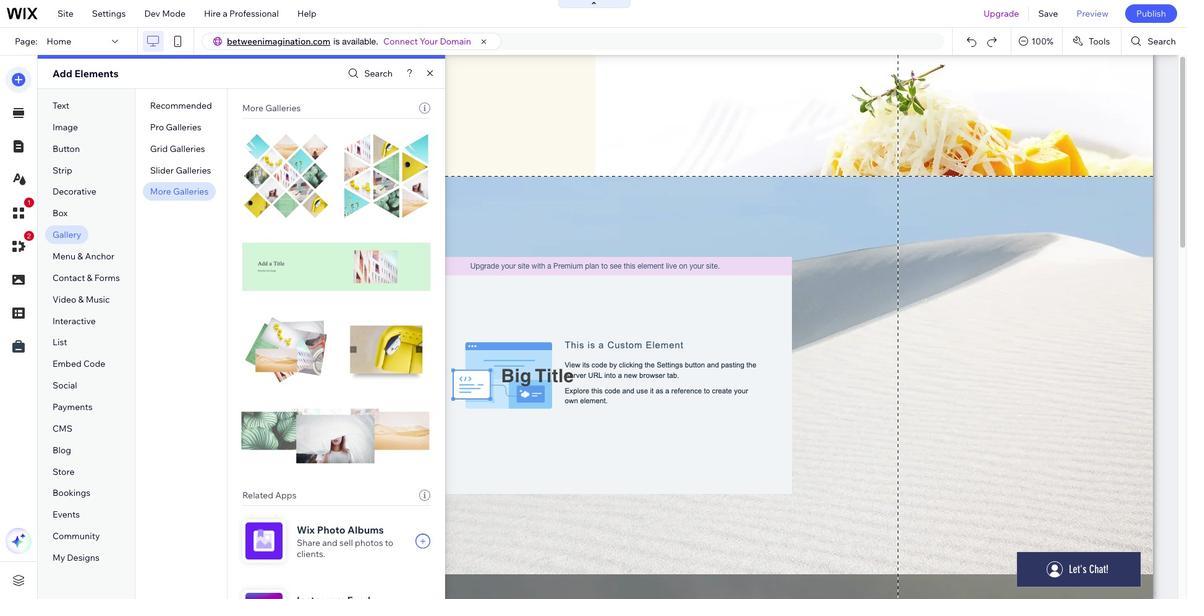 Task type: describe. For each thing, give the bounding box(es) containing it.
menu & anchor
[[53, 251, 114, 262]]

blog
[[53, 445, 71, 456]]

code
[[83, 359, 105, 370]]

payments
[[53, 402, 93, 413]]

dev
[[144, 8, 160, 19]]

photos
[[355, 538, 383, 549]]

wix photo albums share and sell photos to clients.
[[297, 524, 393, 560]]

2 button
[[6, 231, 34, 260]]

betweenimagination.com
[[227, 36, 331, 47]]

contact & forms
[[53, 273, 120, 284]]

is available. connect your domain
[[334, 36, 471, 47]]

mode
[[162, 8, 186, 19]]

forms
[[95, 273, 120, 284]]

0 horizontal spatial more galleries
[[150, 186, 209, 198]]

embed
[[53, 359, 81, 370]]

professional
[[229, 8, 279, 19]]

0 horizontal spatial search
[[364, 68, 393, 79]]

community
[[53, 531, 100, 543]]

hire a professional
[[204, 8, 279, 19]]

tools
[[1089, 36, 1110, 47]]

settings
[[92, 8, 126, 19]]

wix
[[297, 524, 315, 537]]

a
[[223, 8, 228, 19]]

sell
[[340, 538, 353, 549]]

text
[[53, 100, 69, 111]]

save button
[[1029, 0, 1068, 27]]

publish button
[[1126, 4, 1178, 23]]

0 horizontal spatial search button
[[345, 65, 393, 83]]

0 vertical spatial search
[[1148, 36, 1176, 47]]

grid galleries
[[150, 143, 205, 154]]

site
[[58, 8, 73, 19]]

hire
[[204, 8, 221, 19]]

pro galleries
[[150, 122, 201, 133]]

connect
[[383, 36, 418, 47]]

my designs
[[53, 553, 100, 564]]

home
[[47, 36, 71, 47]]

clients.
[[297, 549, 325, 560]]

cms
[[53, 424, 72, 435]]

to
[[385, 538, 393, 549]]

1 button
[[6, 198, 34, 226]]

1
[[27, 199, 31, 207]]

add elements
[[53, 67, 119, 80]]

embed code
[[53, 359, 105, 370]]

0 vertical spatial search button
[[1122, 28, 1187, 55]]

bookings
[[53, 488, 90, 499]]

100% button
[[1012, 28, 1062, 55]]

gallery
[[53, 230, 81, 241]]

upgrade
[[984, 8, 1019, 19]]

is
[[334, 36, 340, 46]]

strip
[[53, 165, 72, 176]]

0 vertical spatial more
[[242, 103, 263, 114]]

& for menu
[[78, 251, 83, 262]]

and
[[322, 538, 338, 549]]

menu
[[53, 251, 76, 262]]

image
[[53, 122, 78, 133]]

preview
[[1077, 8, 1109, 19]]

events
[[53, 510, 80, 521]]

recommended
[[150, 100, 212, 111]]

list
[[53, 337, 67, 348]]



Task type: locate. For each thing, give the bounding box(es) containing it.
designs
[[67, 553, 100, 564]]

video & music
[[53, 294, 110, 305]]

galleries
[[265, 103, 301, 114], [166, 122, 201, 133], [170, 143, 205, 154], [176, 165, 211, 176], [173, 186, 209, 198]]

related apps
[[242, 490, 297, 502]]

& right menu at left
[[78, 251, 83, 262]]

search down available.
[[364, 68, 393, 79]]

grid
[[150, 143, 168, 154]]

interactive
[[53, 316, 96, 327]]

&
[[78, 251, 83, 262], [87, 273, 93, 284], [78, 294, 84, 305]]

1 horizontal spatial search
[[1148, 36, 1176, 47]]

search button down publish
[[1122, 28, 1187, 55]]

tools button
[[1063, 28, 1121, 55]]

1 horizontal spatial more
[[242, 103, 263, 114]]

1 vertical spatial more galleries
[[150, 186, 209, 198]]

0 vertical spatial &
[[78, 251, 83, 262]]

more galleries
[[242, 103, 301, 114], [150, 186, 209, 198]]

preview button
[[1068, 0, 1118, 27]]

store
[[53, 467, 75, 478]]

albums
[[348, 524, 384, 537]]

slider
[[150, 165, 174, 176]]

help
[[297, 8, 316, 19]]

publish
[[1137, 8, 1166, 19]]

share
[[297, 538, 320, 549]]

dev mode
[[144, 8, 186, 19]]

pro
[[150, 122, 164, 133]]

0 vertical spatial more galleries
[[242, 103, 301, 114]]

search button
[[1122, 28, 1187, 55], [345, 65, 393, 83]]

2 vertical spatial &
[[78, 294, 84, 305]]

1 vertical spatial search
[[364, 68, 393, 79]]

100%
[[1032, 36, 1054, 47]]

box
[[53, 208, 68, 219]]

add
[[53, 67, 72, 80]]

button
[[53, 143, 80, 154]]

video
[[53, 294, 76, 305]]

elements
[[75, 67, 119, 80]]

1 horizontal spatial search button
[[1122, 28, 1187, 55]]

related
[[242, 490, 273, 502]]

& for video
[[78, 294, 84, 305]]

search button down available.
[[345, 65, 393, 83]]

domain
[[440, 36, 471, 47]]

apps
[[275, 490, 297, 502]]

1 vertical spatial &
[[87, 273, 93, 284]]

2
[[27, 233, 31, 240]]

my
[[53, 553, 65, 564]]

social
[[53, 380, 77, 392]]

your
[[420, 36, 438, 47]]

more
[[242, 103, 263, 114], [150, 186, 171, 198]]

& right video
[[78, 294, 84, 305]]

1 horizontal spatial more galleries
[[242, 103, 301, 114]]

photo
[[317, 524, 345, 537]]

1 vertical spatial more
[[150, 186, 171, 198]]

search
[[1148, 36, 1176, 47], [364, 68, 393, 79]]

0 horizontal spatial more
[[150, 186, 171, 198]]

available.
[[342, 36, 378, 46]]

1 vertical spatial search button
[[345, 65, 393, 83]]

& for contact
[[87, 273, 93, 284]]

slider galleries
[[150, 165, 211, 176]]

contact
[[53, 273, 85, 284]]

decorative
[[53, 186, 96, 198]]

search down the publish button
[[1148, 36, 1176, 47]]

& left forms
[[87, 273, 93, 284]]

music
[[86, 294, 110, 305]]

anchor
[[85, 251, 114, 262]]

save
[[1039, 8, 1058, 19]]



Task type: vqa. For each thing, say whether or not it's contained in the screenshot.
it
no



